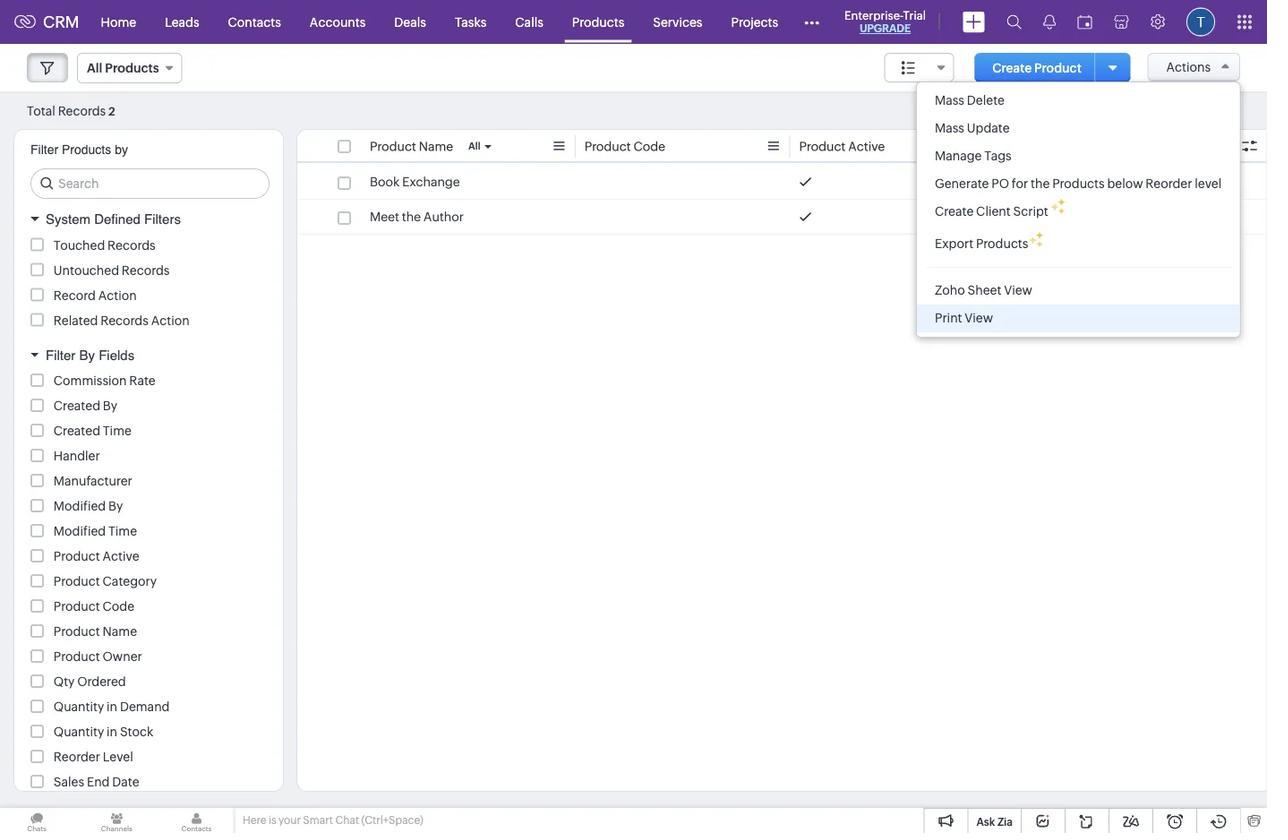 Task type: locate. For each thing, give the bounding box(es) containing it.
action up related records action
[[98, 288, 137, 302]]

products left by
[[62, 142, 111, 157]]

1 schultz from the top
[[1042, 175, 1085, 189]]

0 vertical spatial action
[[98, 288, 137, 302]]

owner up ordered
[[103, 650, 142, 664]]

1 in from the top
[[107, 700, 117, 714]]

product name up the qty ordered
[[54, 625, 137, 639]]

the
[[1031, 177, 1050, 191], [402, 210, 421, 224]]

action
[[98, 288, 137, 302], [151, 313, 190, 327]]

by inside filter by fields dropdown button
[[79, 347, 95, 363]]

name down category on the left bottom
[[103, 625, 137, 639]]

product name up the book exchange link
[[370, 139, 454, 154]]

mass up mass update
[[935, 93, 965, 108]]

1 vertical spatial reorder
[[54, 750, 100, 764]]

1 vertical spatial all
[[469, 141, 481, 152]]

modified for modified time
[[54, 524, 106, 539]]

records down touched records
[[122, 263, 170, 277]]

delete
[[968, 93, 1005, 108]]

1 vertical spatial view
[[965, 311, 994, 325]]

0 vertical spatial owner
[[1064, 139, 1103, 154]]

total
[[27, 103, 55, 118]]

1 created from the top
[[54, 399, 100, 413]]

mass update
[[935, 121, 1010, 135]]

zia
[[998, 816, 1013, 828]]

create inside 'button'
[[993, 60, 1032, 75]]

by down commission rate
[[103, 399, 117, 413]]

all products
[[87, 61, 159, 75]]

signals element
[[1033, 0, 1067, 44]]

1 vertical spatial created
[[54, 424, 100, 438]]

records
[[58, 103, 106, 118], [108, 238, 156, 252], [122, 263, 170, 277], [101, 313, 149, 327]]

0 horizontal spatial owner
[[103, 650, 142, 664]]

1 vertical spatial active
[[103, 549, 139, 564]]

view right the sheet on the top right of page
[[1005, 283, 1033, 297]]

filter
[[30, 142, 58, 157], [46, 347, 76, 363]]

0 vertical spatial reorder
[[1146, 177, 1193, 191]]

1 vertical spatial modified
[[54, 524, 106, 539]]

services link
[[639, 0, 717, 43]]

ordered
[[77, 675, 126, 689]]

2 created from the top
[[54, 424, 100, 438]]

0 vertical spatial mass
[[935, 93, 965, 108]]

crm
[[43, 13, 79, 31]]

schultz down generate po for the products below reorder level link
[[1042, 210, 1085, 224]]

records up fields
[[101, 313, 149, 327]]

product active
[[800, 139, 886, 154], [54, 549, 139, 564]]

created up handler at the bottom left of the page
[[54, 424, 100, 438]]

created down the commission
[[54, 399, 100, 413]]

1 horizontal spatial active
[[849, 139, 886, 154]]

name up exchange
[[419, 139, 454, 154]]

2 tara schultz from the top
[[1015, 210, 1085, 224]]

create for create product
[[993, 60, 1032, 75]]

1 horizontal spatial product active
[[800, 139, 886, 154]]

0 vertical spatial time
[[103, 424, 132, 438]]

owner up generate po for the products below reorder level
[[1064, 139, 1103, 154]]

products link
[[558, 0, 639, 43]]

1 horizontal spatial name
[[419, 139, 454, 154]]

modified down modified by
[[54, 524, 106, 539]]

products
[[572, 15, 625, 29], [105, 61, 159, 75], [62, 142, 111, 157], [1053, 177, 1105, 191], [977, 237, 1029, 251]]

create up delete
[[993, 60, 1032, 75]]

by up modified time
[[108, 499, 123, 513]]

0 vertical spatial all
[[87, 61, 102, 75]]

by
[[115, 142, 128, 157]]

mass delete link
[[918, 87, 1240, 115]]

product owner up ordered
[[54, 650, 142, 664]]

filter for filter by fields
[[46, 347, 76, 363]]

calendar image
[[1078, 15, 1093, 29]]

in
[[107, 700, 117, 714], [107, 725, 117, 739]]

1 quantity from the top
[[54, 700, 104, 714]]

2 quantity from the top
[[54, 725, 104, 739]]

1 vertical spatial name
[[103, 625, 137, 639]]

reorder up sales
[[54, 750, 100, 764]]

0 vertical spatial create
[[993, 60, 1032, 75]]

create menu image
[[963, 11, 986, 33]]

book exchange link
[[370, 173, 460, 191]]

code
[[634, 139, 666, 154], [103, 599, 134, 614]]

actions
[[1167, 60, 1211, 74]]

untouched records
[[54, 263, 170, 277]]

system defined filters button
[[14, 203, 283, 235]]

0 vertical spatial schultz
[[1042, 175, 1085, 189]]

by
[[79, 347, 95, 363], [103, 399, 117, 413], [108, 499, 123, 513]]

Search text field
[[31, 169, 269, 198]]

filter down "total"
[[30, 142, 58, 157]]

2 mass from the top
[[935, 121, 965, 135]]

tara
[[1015, 175, 1039, 189], [1015, 210, 1039, 224]]

modified by
[[54, 499, 123, 513]]

quantity for quantity in stock
[[54, 725, 104, 739]]

book exchange
[[370, 175, 460, 189]]

create down generate
[[935, 204, 974, 219]]

tara for book exchange
[[1015, 175, 1039, 189]]

time for modified time
[[108, 524, 137, 539]]

2 tara from the top
[[1015, 210, 1039, 224]]

view
[[1005, 283, 1033, 297], [965, 311, 994, 325]]

1 vertical spatial tara schultz
[[1015, 210, 1085, 224]]

1 horizontal spatial view
[[1005, 283, 1033, 297]]

0 horizontal spatial product owner
[[54, 650, 142, 664]]

time down created by
[[103, 424, 132, 438]]

1 modified from the top
[[54, 499, 106, 513]]

0 vertical spatial modified
[[54, 499, 106, 513]]

0 vertical spatial in
[[107, 700, 117, 714]]

1 vertical spatial owner
[[103, 650, 142, 664]]

po
[[992, 177, 1010, 191]]

tara right client
[[1015, 210, 1039, 224]]

2 modified from the top
[[54, 524, 106, 539]]

1 vertical spatial product name
[[54, 625, 137, 639]]

None field
[[885, 53, 955, 82]]

contacts
[[228, 15, 281, 29]]

the right for
[[1031, 177, 1050, 191]]

0 horizontal spatial create
[[935, 204, 974, 219]]

created for created time
[[54, 424, 100, 438]]

mass up manage
[[935, 121, 965, 135]]

products right calls
[[572, 15, 625, 29]]

0 vertical spatial product name
[[370, 139, 454, 154]]

the right meet
[[402, 210, 421, 224]]

0 horizontal spatial all
[[87, 61, 102, 75]]

time
[[103, 424, 132, 438], [108, 524, 137, 539]]

0 vertical spatial created
[[54, 399, 100, 413]]

1 vertical spatial create
[[935, 204, 974, 219]]

tara schultz up script
[[1015, 175, 1085, 189]]

generate
[[935, 177, 990, 191]]

quantity
[[54, 700, 104, 714], [54, 725, 104, 739]]

script
[[1014, 204, 1049, 219]]

1 vertical spatial tara
[[1015, 210, 1039, 224]]

0 vertical spatial by
[[79, 347, 95, 363]]

1 horizontal spatial all
[[469, 141, 481, 152]]

tara schultz down generate po for the products below reorder level link
[[1015, 210, 1085, 224]]

1 vertical spatial time
[[108, 524, 137, 539]]

mass
[[935, 93, 965, 108], [935, 121, 965, 135]]

create
[[993, 60, 1032, 75], [935, 204, 974, 219]]

modified
[[54, 499, 106, 513], [54, 524, 106, 539]]

all inside field
[[87, 61, 102, 75]]

search image
[[1007, 14, 1022, 30]]

0 horizontal spatial the
[[402, 210, 421, 224]]

commission
[[54, 374, 127, 388]]

0 horizontal spatial reorder
[[54, 750, 100, 764]]

1 horizontal spatial reorder
[[1146, 177, 1193, 191]]

(ctrl+space)
[[362, 814, 424, 827]]

1 horizontal spatial product name
[[370, 139, 454, 154]]

by up the commission
[[79, 347, 95, 363]]

active
[[849, 139, 886, 154], [103, 549, 139, 564]]

row group
[[297, 165, 1268, 235]]

product inside 'button'
[[1035, 60, 1082, 75]]

1 vertical spatial schultz
[[1042, 210, 1085, 224]]

touched records
[[54, 238, 156, 252]]

2 in from the top
[[107, 725, 117, 739]]

export products
[[935, 237, 1029, 251]]

0 vertical spatial tara schultz
[[1015, 175, 1085, 189]]

quantity down the qty ordered
[[54, 700, 104, 714]]

row group containing book exchange
[[297, 165, 1268, 235]]

search element
[[996, 0, 1033, 44]]

schultz for meet the author
[[1042, 210, 1085, 224]]

0 vertical spatial view
[[1005, 283, 1033, 297]]

tara schultz for meet the author
[[1015, 210, 1085, 224]]

0 vertical spatial tara
[[1015, 175, 1039, 189]]

1 vertical spatial by
[[103, 399, 117, 413]]

filter inside dropdown button
[[46, 347, 76, 363]]

filter down related
[[46, 347, 76, 363]]

quantity up the reorder level
[[54, 725, 104, 739]]

filters
[[144, 211, 181, 227]]

0 vertical spatial the
[[1031, 177, 1050, 191]]

1 vertical spatial filter
[[46, 347, 76, 363]]

exchange
[[402, 175, 460, 189]]

in left stock
[[107, 725, 117, 739]]

records for touched
[[108, 238, 156, 252]]

reorder left level
[[1146, 177, 1193, 191]]

0 horizontal spatial view
[[965, 311, 994, 325]]

all for all products
[[87, 61, 102, 75]]

records left 2
[[58, 103, 106, 118]]

products down client
[[977, 237, 1029, 251]]

product owner
[[1015, 139, 1103, 154], [54, 650, 142, 664]]

records down defined
[[108, 238, 156, 252]]

created by
[[54, 399, 117, 413]]

in for demand
[[107, 700, 117, 714]]

action up filter by fields dropdown button
[[151, 313, 190, 327]]

view down zoho sheet view
[[965, 311, 994, 325]]

0 horizontal spatial product code
[[54, 599, 134, 614]]

0 vertical spatial code
[[634, 139, 666, 154]]

0 vertical spatial quantity
[[54, 700, 104, 714]]

sheet
[[968, 283, 1002, 297]]

mass for mass update
[[935, 121, 965, 135]]

1 tara schultz from the top
[[1015, 175, 1085, 189]]

products up 2
[[105, 61, 159, 75]]

navigation
[[1179, 98, 1241, 124]]

touched
[[54, 238, 105, 252]]

sales
[[54, 775, 84, 789]]

rate
[[129, 374, 156, 388]]

products down manage tags link
[[1053, 177, 1105, 191]]

contacts image
[[160, 808, 233, 833]]

1 vertical spatial quantity
[[54, 725, 104, 739]]

1 horizontal spatial code
[[634, 139, 666, 154]]

1 horizontal spatial the
[[1031, 177, 1050, 191]]

1 vertical spatial product active
[[54, 549, 139, 564]]

level
[[1196, 177, 1222, 191]]

1 vertical spatial the
[[402, 210, 421, 224]]

time down modified by
[[108, 524, 137, 539]]

schultz down manage tags link
[[1042, 175, 1085, 189]]

0 horizontal spatial product name
[[54, 625, 137, 639]]

1 vertical spatial product code
[[54, 599, 134, 614]]

products inside all products field
[[105, 61, 159, 75]]

0 vertical spatial filter
[[30, 142, 58, 157]]

records for untouched
[[122, 263, 170, 277]]

product owner up generate po for the products below reorder level
[[1015, 139, 1103, 154]]

2 vertical spatial by
[[108, 499, 123, 513]]

1 horizontal spatial create
[[993, 60, 1032, 75]]

1 vertical spatial code
[[103, 599, 134, 614]]

manage tags link
[[918, 142, 1240, 170]]

1 mass from the top
[[935, 93, 965, 108]]

modified down manufacturer
[[54, 499, 106, 513]]

0 vertical spatial product code
[[585, 139, 666, 154]]

1 tara from the top
[[1015, 175, 1039, 189]]

1 vertical spatial in
[[107, 725, 117, 739]]

filter by fields
[[46, 347, 135, 363]]

print view
[[935, 311, 994, 325]]

date
[[112, 775, 139, 789]]

in up quantity in stock at left
[[107, 700, 117, 714]]

accounts link
[[296, 0, 380, 43]]

schultz for book exchange
[[1042, 175, 1085, 189]]

all for all
[[469, 141, 481, 152]]

2 schultz from the top
[[1042, 210, 1085, 224]]

0 horizontal spatial name
[[103, 625, 137, 639]]

tara right po
[[1015, 175, 1039, 189]]

chats image
[[0, 808, 74, 833]]

1 vertical spatial mass
[[935, 121, 965, 135]]

1 horizontal spatial product owner
[[1015, 139, 1103, 154]]

1 horizontal spatial product code
[[585, 139, 666, 154]]

1 vertical spatial action
[[151, 313, 190, 327]]

created
[[54, 399, 100, 413], [54, 424, 100, 438]]



Task type: vqa. For each thing, say whether or not it's contained in the screenshot.
the Generate PO for the Products below Reorder level
yes



Task type: describe. For each thing, give the bounding box(es) containing it.
system defined filters
[[46, 211, 181, 227]]

profile element
[[1176, 0, 1227, 43]]

print
[[935, 311, 963, 325]]

0 vertical spatial name
[[419, 139, 454, 154]]

leads link
[[151, 0, 214, 43]]

client
[[977, 204, 1011, 219]]

author
[[424, 210, 464, 224]]

manage tags
[[935, 149, 1012, 163]]

mass delete
[[935, 93, 1005, 108]]

here
[[243, 814, 267, 827]]

projects
[[732, 15, 779, 29]]

end
[[87, 775, 110, 789]]

home link
[[87, 0, 151, 43]]

export
[[935, 237, 974, 251]]

category
[[103, 574, 157, 589]]

is
[[269, 814, 277, 827]]

fields
[[99, 347, 135, 363]]

leads
[[165, 15, 199, 29]]

defined
[[94, 211, 141, 227]]

meet
[[370, 210, 400, 224]]

zoho
[[935, 283, 966, 297]]

signals image
[[1044, 14, 1056, 30]]

size image
[[902, 60, 916, 76]]

by for modified
[[108, 499, 123, 513]]

upgrade
[[860, 22, 911, 34]]

calls
[[515, 15, 544, 29]]

smart
[[303, 814, 333, 827]]

meet the author link
[[370, 208, 464, 226]]

services
[[653, 15, 703, 29]]

filter products by
[[30, 142, 128, 157]]

0 horizontal spatial product active
[[54, 549, 139, 564]]

manufacturer
[[54, 474, 132, 488]]

related
[[54, 313, 98, 327]]

tags
[[985, 149, 1012, 163]]

records for total
[[58, 103, 106, 118]]

level
[[103, 750, 133, 764]]

home
[[101, 15, 136, 29]]

update
[[968, 121, 1010, 135]]

0 vertical spatial product active
[[800, 139, 886, 154]]

create for create client script
[[935, 204, 974, 219]]

qty ordered
[[54, 675, 126, 689]]

0 horizontal spatial active
[[103, 549, 139, 564]]

generate po for the products below reorder level
[[935, 177, 1222, 191]]

2
[[108, 104, 115, 118]]

products for filter products by
[[62, 142, 111, 157]]

stock
[[120, 725, 153, 739]]

records for related
[[101, 313, 149, 327]]

by for created
[[103, 399, 117, 413]]

record action
[[54, 288, 137, 302]]

tara for meet the author
[[1015, 210, 1039, 224]]

handler
[[54, 449, 100, 463]]

ask zia
[[977, 816, 1013, 828]]

qty
[[54, 675, 75, 689]]

enterprise-trial upgrade
[[845, 9, 926, 34]]

trial
[[904, 9, 926, 22]]

create menu element
[[952, 0, 996, 43]]

created time
[[54, 424, 132, 438]]

meet the author
[[370, 210, 464, 224]]

total records 2
[[27, 103, 115, 118]]

deals link
[[380, 0, 441, 43]]

quantity in demand
[[54, 700, 170, 714]]

manage
[[935, 149, 982, 163]]

projects link
[[717, 0, 793, 43]]

record
[[54, 288, 96, 302]]

enterprise-
[[845, 9, 904, 22]]

book
[[370, 175, 400, 189]]

modified time
[[54, 524, 137, 539]]

1 horizontal spatial action
[[151, 313, 190, 327]]

quantity for quantity in demand
[[54, 700, 104, 714]]

contacts link
[[214, 0, 296, 43]]

here is your smart chat (ctrl+space)
[[243, 814, 424, 827]]

0 vertical spatial product owner
[[1015, 139, 1103, 154]]

modified for modified by
[[54, 499, 106, 513]]

accounts
[[310, 15, 366, 29]]

crm link
[[14, 13, 79, 31]]

by for filter
[[79, 347, 95, 363]]

1 horizontal spatial owner
[[1064, 139, 1103, 154]]

create product button
[[975, 53, 1100, 82]]

below
[[1108, 177, 1144, 191]]

tasks link
[[441, 0, 501, 43]]

0 vertical spatial active
[[849, 139, 886, 154]]

sales end date
[[54, 775, 139, 789]]

Other Modules field
[[793, 8, 832, 36]]

reorder level
[[54, 750, 133, 764]]

tara schultz for book exchange
[[1015, 175, 1085, 189]]

untouched
[[54, 263, 119, 277]]

mass for mass delete
[[935, 93, 965, 108]]

products for all products
[[105, 61, 159, 75]]

All Products field
[[77, 53, 182, 83]]

products for export products
[[977, 237, 1029, 251]]

0 horizontal spatial code
[[103, 599, 134, 614]]

tasks
[[455, 15, 487, 29]]

filter for filter products by
[[30, 142, 58, 157]]

0 horizontal spatial action
[[98, 288, 137, 302]]

create client script
[[935, 204, 1049, 219]]

in for stock
[[107, 725, 117, 739]]

for
[[1012, 177, 1029, 191]]

filter by fields button
[[14, 339, 283, 371]]

1 vertical spatial product owner
[[54, 650, 142, 664]]

profile image
[[1187, 8, 1216, 36]]

commission rate
[[54, 374, 156, 388]]

channels image
[[80, 808, 154, 833]]

create product
[[993, 60, 1082, 75]]

ask
[[977, 816, 996, 828]]

product category
[[54, 574, 157, 589]]

time for created time
[[103, 424, 132, 438]]

created for created by
[[54, 399, 100, 413]]

your
[[279, 814, 301, 827]]

generate po for the products below reorder level link
[[918, 170, 1240, 198]]

the inside "row group"
[[402, 210, 421, 224]]

chat
[[335, 814, 359, 827]]

system
[[46, 211, 91, 227]]

mass update link
[[918, 115, 1240, 142]]

quantity in stock
[[54, 725, 153, 739]]



